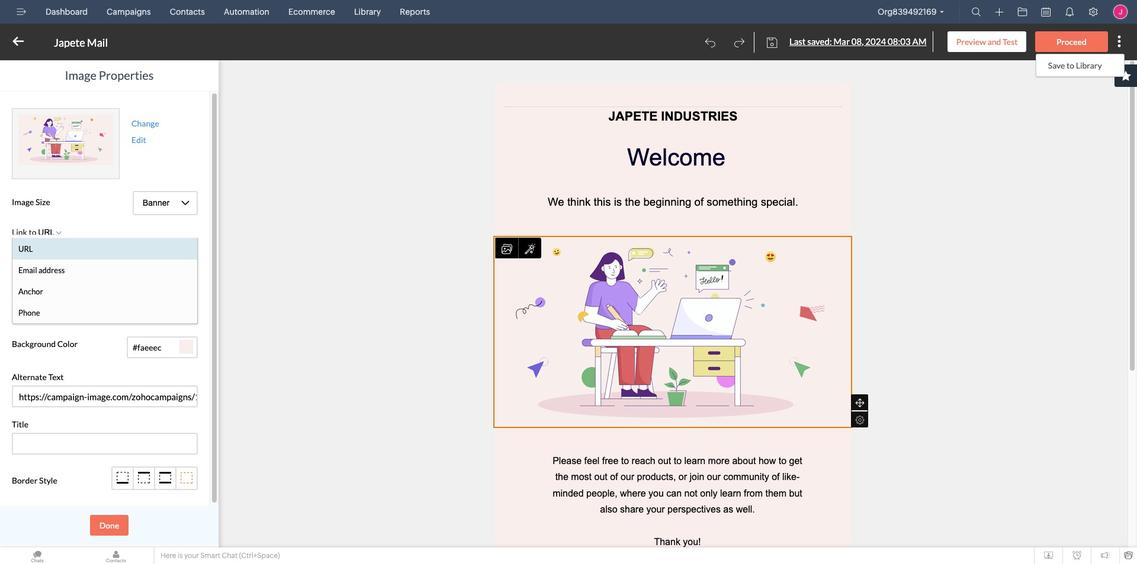 Task type: locate. For each thing, give the bounding box(es) containing it.
smart
[[200, 553, 220, 561]]

configure settings image
[[1088, 7, 1098, 17]]

campaigns link
[[102, 0, 156, 24]]

quick actions image
[[995, 8, 1003, 17]]

here is your smart chat (ctrl+space)
[[160, 553, 280, 561]]

automation
[[224, 7, 269, 17]]

(ctrl+space)
[[239, 553, 280, 561]]

ecommerce link
[[284, 0, 340, 24]]

contacts image
[[79, 548, 153, 565]]

ecommerce
[[288, 7, 335, 17]]

org839492169
[[878, 7, 937, 17]]

dashboard link
[[41, 0, 92, 24]]

search image
[[971, 7, 981, 17]]

library link
[[349, 0, 386, 24]]

library
[[354, 7, 381, 17]]

folder image
[[1018, 7, 1027, 17]]

dashboard
[[46, 7, 88, 17]]

your
[[184, 553, 199, 561]]

contacts link
[[165, 0, 210, 24]]



Task type: describe. For each thing, give the bounding box(es) containing it.
calendar image
[[1041, 7, 1051, 17]]

reports link
[[395, 0, 435, 24]]

notifications image
[[1065, 7, 1074, 17]]

chats image
[[0, 548, 75, 565]]

chat
[[222, 553, 238, 561]]

automation link
[[219, 0, 274, 24]]

is
[[178, 553, 183, 561]]

contacts
[[170, 7, 205, 17]]

reports
[[400, 7, 430, 17]]

campaigns
[[107, 7, 151, 17]]

here
[[160, 553, 176, 561]]



Task type: vqa. For each thing, say whether or not it's contained in the screenshot.
CAMPAIGNS
yes



